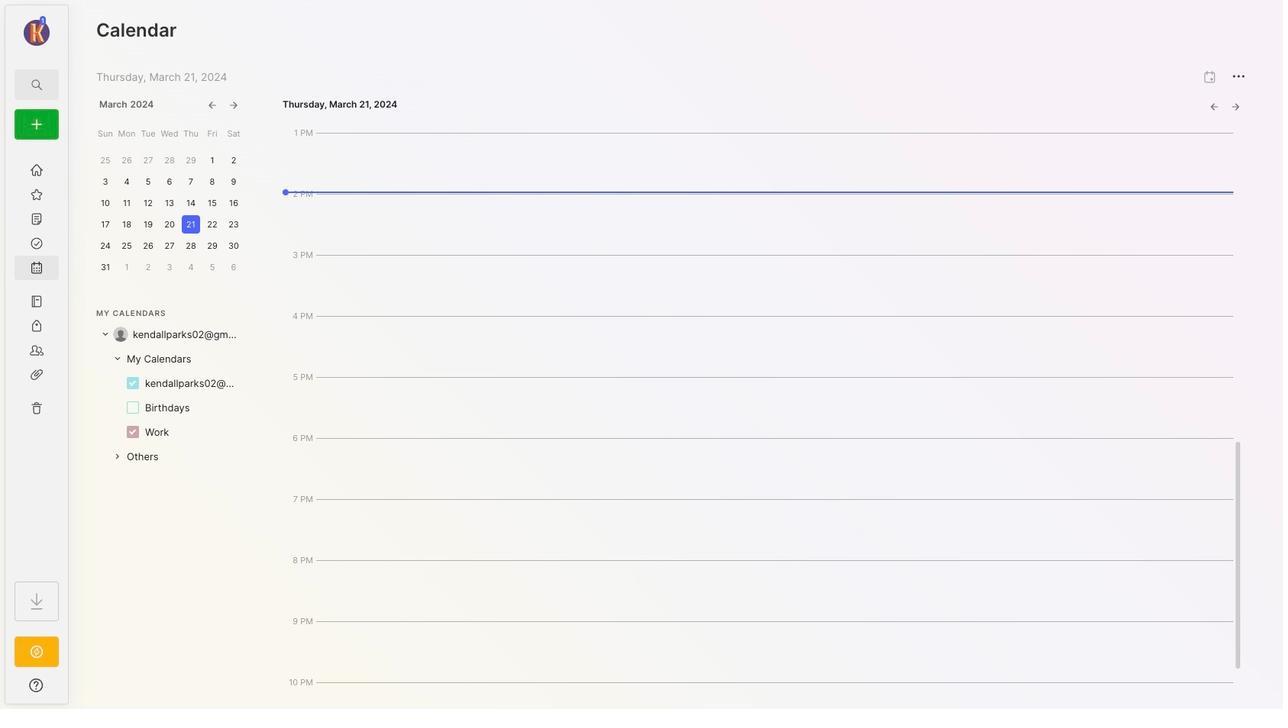 Task type: describe. For each thing, give the bounding box(es) containing it.
March field
[[96, 99, 127, 111]]

3 row from the top
[[96, 371, 243, 396]]

More actions field
[[1224, 61, 1255, 92]]

4 row from the top
[[96, 396, 243, 420]]

edit search image
[[28, 76, 46, 94]]

main element
[[0, 0, 73, 710]]

2024 field
[[127, 99, 154, 111]]

5 row from the top
[[96, 420, 243, 444]]

Select423 checkbox
[[127, 402, 139, 414]]

1 vertical spatial arrow image
[[113, 354, 122, 363]]



Task type: locate. For each thing, give the bounding box(es) containing it.
Account field
[[5, 15, 68, 48]]

upgrade image
[[28, 643, 46, 662]]

row
[[96, 322, 243, 347], [96, 347, 243, 371], [96, 371, 243, 396], [96, 396, 243, 420], [96, 420, 243, 444], [96, 444, 243, 469]]

Select421 checkbox
[[127, 377, 139, 389]]

home image
[[29, 163, 44, 178]]

0 horizontal spatial arrow image
[[101, 330, 110, 339]]

grid
[[96, 322, 243, 469]]

1 row from the top
[[96, 322, 243, 347]]

6 row from the top
[[96, 444, 243, 469]]

1 horizontal spatial arrow image
[[113, 354, 122, 363]]

click to expand image
[[67, 682, 78, 700]]

0 vertical spatial arrow image
[[101, 330, 110, 339]]

tree inside main "element"
[[5, 149, 68, 568]]

more actions image
[[1230, 67, 1248, 86]]

cell
[[133, 327, 243, 342], [122, 351, 191, 367], [145, 376, 243, 391], [145, 400, 196, 415], [145, 425, 175, 440], [122, 449, 159, 464]]

tree
[[5, 149, 68, 568]]

Select425 checkbox
[[127, 426, 139, 438]]

2 row from the top
[[96, 347, 243, 371]]

row group
[[96, 347, 243, 444]]

arrow image
[[113, 452, 122, 461]]

WHAT'S NEW field
[[5, 674, 68, 698]]

arrow image
[[101, 330, 110, 339], [113, 354, 122, 363]]



Task type: vqa. For each thing, say whether or not it's contained in the screenshot.
the first
no



